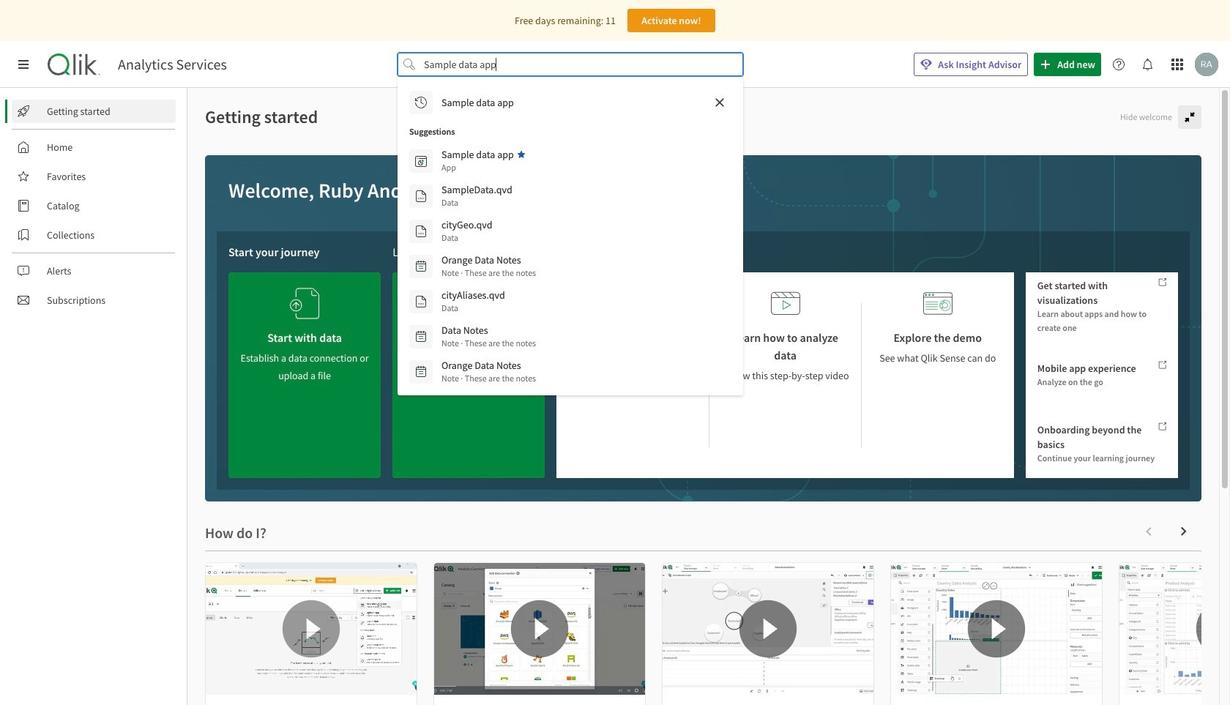 Task type: locate. For each thing, give the bounding box(es) containing it.
2 orange data notes element from the top
[[442, 359, 521, 372]]

how do i create a visualization? image
[[891, 563, 1102, 695]]

citygeo.qvd element
[[442, 218, 493, 231]]

navigation pane element
[[0, 94, 187, 318]]

orange data notes element down data notes element
[[442, 359, 521, 372]]

list box
[[404, 85, 738, 390]]

sample data app element
[[442, 148, 514, 161]]

these are the notes element down data notes element
[[442, 372, 536, 385]]

1 orange data notes element from the top
[[442, 253, 521, 267]]

how do i define data associations? image
[[663, 563, 874, 695]]

1 vertical spatial orange data notes element
[[442, 359, 521, 372]]

main content
[[188, 88, 1231, 705]]

1 vertical spatial these are the notes element
[[442, 337, 536, 350]]

data notes element
[[442, 324, 488, 337]]

these are the notes element up cityaliases.qvd element
[[442, 267, 536, 280]]

these are the notes element down 'invite users' image
[[442, 337, 536, 350]]

3 these are the notes element from the top
[[442, 372, 536, 385]]

cityaliases.qvd element
[[442, 289, 505, 302]]

these are the notes element
[[442, 267, 536, 280], [442, 337, 536, 350], [442, 372, 536, 385]]

2 vertical spatial these are the notes element
[[442, 372, 536, 385]]

favorited item image
[[517, 150, 526, 159]]

2 these are the notes element from the top
[[442, 337, 536, 350]]

0 vertical spatial these are the notes element
[[442, 267, 536, 280]]

orange data notes element up cityaliases.qvd element
[[442, 253, 521, 267]]

how do i create an app? image
[[206, 563, 417, 695]]

0 vertical spatial orange data notes element
[[442, 253, 521, 267]]

orange data notes element
[[442, 253, 521, 267], [442, 359, 521, 372]]

explore the demo image
[[923, 284, 953, 323]]



Task type: describe. For each thing, give the bounding box(es) containing it.
orange data notes element for 1st these are the notes element from the top
[[442, 253, 521, 267]]

how do i use the chart suggestions toggle? image
[[1120, 563, 1231, 695]]

ruby anderson image
[[1195, 53, 1219, 76]]

start with data image
[[290, 284, 319, 323]]

hide welcome image
[[1184, 111, 1196, 123]]

analytics services element
[[118, 56, 227, 73]]

orange data notes element for 1st these are the notes element from the bottom of the page
[[442, 359, 521, 372]]

recently searched item image
[[415, 97, 427, 108]]

Search for content text field
[[421, 53, 720, 76]]

sampledata.qvd element
[[442, 183, 513, 196]]

close sidebar menu image
[[18, 59, 29, 70]]

invite users image
[[454, 278, 484, 317]]

1 these are the notes element from the top
[[442, 267, 536, 280]]

learn how to analyze data image
[[771, 284, 800, 323]]

how do i load data into an app? image
[[434, 563, 645, 695]]



Task type: vqa. For each thing, say whether or not it's contained in the screenshot.
Analyze sample data IMAGE
no



